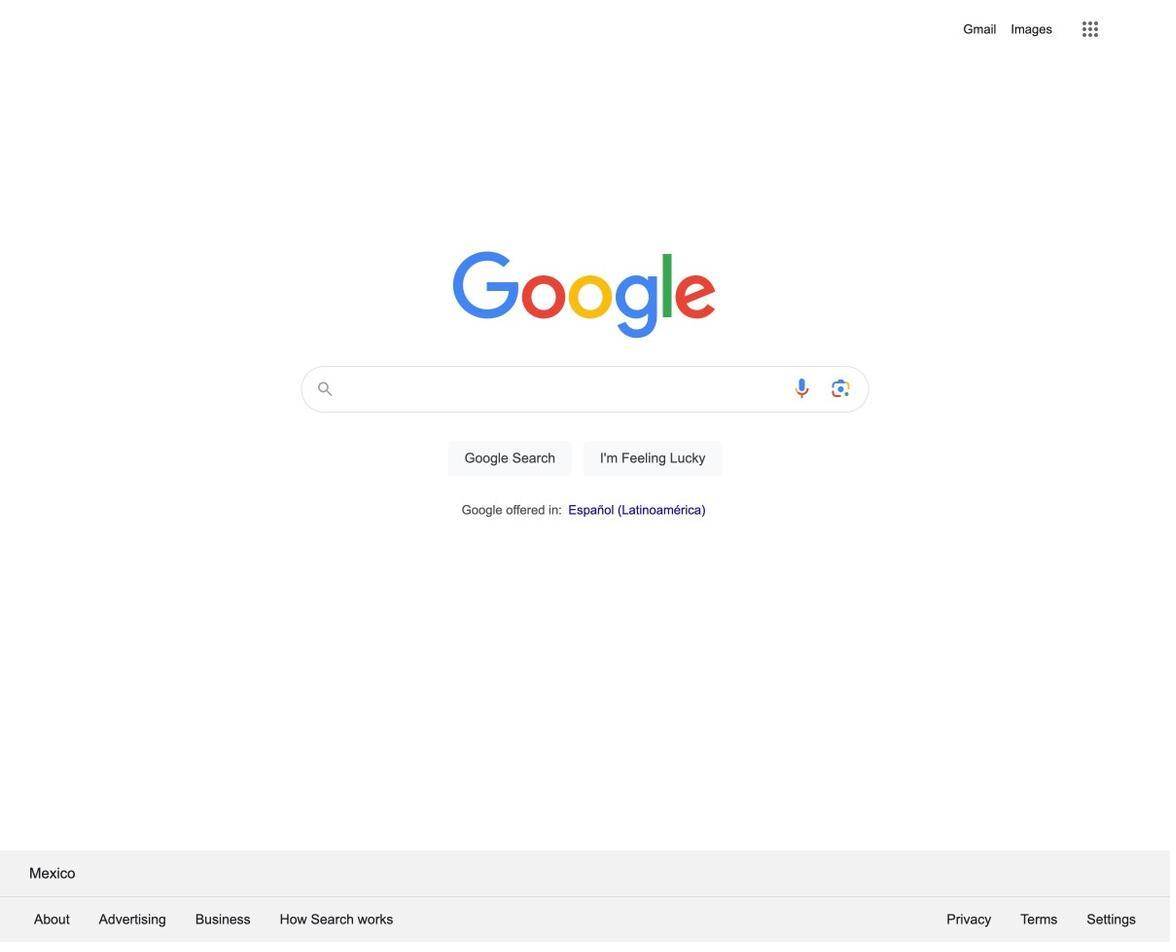 Task type: locate. For each thing, give the bounding box(es) containing it.
google image
[[453, 251, 718, 341]]

footer
[[0, 851, 1171, 942]]

None search field
[[19, 360, 1151, 498]]



Task type: describe. For each thing, give the bounding box(es) containing it.
search by voice image
[[791, 377, 814, 400]]

search by image image
[[830, 377, 853, 400]]

I'm Feeling Lucky submit
[[584, 441, 723, 476]]



Task type: vqa. For each thing, say whether or not it's contained in the screenshot.
search field
yes



